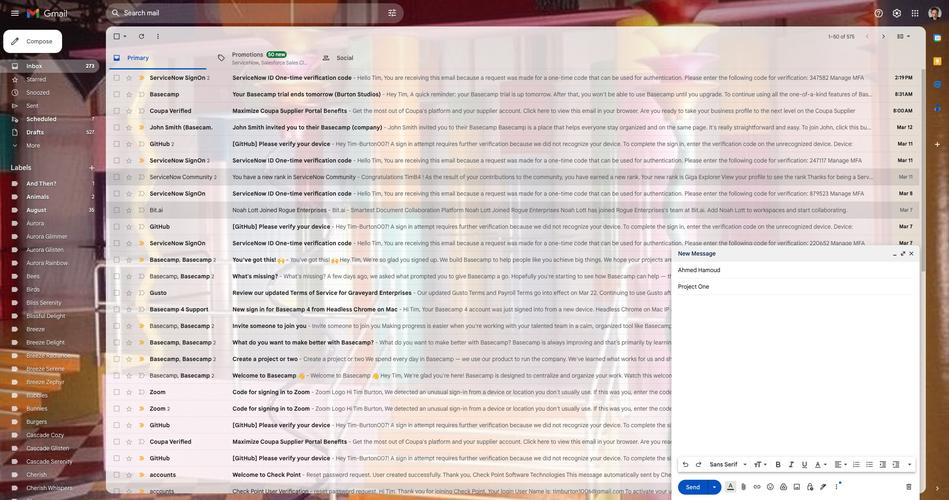 Task type: vqa. For each thing, say whether or not it's contained in the screenshot.


Task type: locate. For each thing, give the bounding box(es) containing it.
click for fourth row from the bottom of the main content containing promotions
[[524, 439, 537, 446]]

build
[[450, 256, 463, 264]]

1 aurora from the top
[[27, 220, 44, 227]]

0 vertical spatial location
[[514, 389, 535, 396]]

as down address: at right
[[676, 323, 683, 330]]

following for 220652
[[729, 240, 753, 247]]

breeze
[[27, 326, 45, 333], [27, 339, 45, 347], [27, 352, 45, 360], [27, 366, 45, 373], [27, 379, 45, 386]]

got right you've
[[309, 256, 318, 264]]

👋 image
[[298, 373, 305, 380]]

want up welcome to basecamp
[[270, 339, 284, 347]]

you're left here! at the left bottom of page
[[434, 372, 450, 380]]

basecamp? up 👋 image
[[342, 339, 374, 347]]

a for 22th row from the bottom of the main content containing promotions
[[391, 140, 395, 148]]

1 vertical spatial jan 24
[[897, 472, 914, 478]]

what
[[396, 273, 409, 280], [789, 339, 802, 347], [607, 356, 620, 363]]

receiving for hello tim, you are receiving this email because a request was made for a one-time code that can be used for authentication. please enter the following code for verification: 220652 manage mfa
[[405, 240, 429, 247]]

2 cascade from the top
[[27, 445, 50, 453]]

17 ‌ from the left
[[815, 289, 815, 297]]

bold ‪(⌘b)‬ image
[[775, 461, 783, 469]]

1 vertical spatial get
[[353, 439, 362, 446]]

the for 536544
[[763, 389, 772, 396]]

we
[[440, 256, 448, 264], [604, 256, 613, 264], [927, 306, 935, 313], [366, 356, 374, 363], [385, 389, 393, 396], [385, 405, 393, 413]]

their down tomorrow
[[306, 124, 320, 131]]

cherish for the cherish link
[[27, 472, 47, 479]]

0 horizontal spatial technologies
[[531, 472, 566, 479]]

0 vertical spatial portal
[[305, 107, 322, 115]]

2 zoom. from the top
[[724, 405, 740, 413]]

bees
[[27, 273, 40, 280]]

new
[[276, 51, 285, 57], [262, 174, 273, 181], [615, 174, 626, 181], [655, 174, 666, 181], [564, 306, 575, 313]]

requires for mar 7
[[437, 223, 458, 231]]

indent less ‪(⌘[)‬ image
[[880, 461, 888, 469]]

email:
[[737, 488, 752, 496]]

1 tim- from the top
[[348, 140, 360, 148]]

next for 24th row from the bottom
[[772, 107, 783, 115]]

0 vertical spatial request.
[[350, 472, 372, 479]]

missing? down you've got this!
[[253, 273, 278, 280]]

receiving for hello tim, you are receiving this email because a request was made for a one-time code that can be used for authentication. please enter the following code for verification: 879523 manage mfa
[[405, 190, 429, 198]]

row
[[106, 70, 920, 86], [106, 86, 920, 103], [106, 103, 920, 119], [106, 119, 920, 136], [106, 136, 920, 152], [106, 152, 920, 169], [106, 169, 920, 186], [106, 186, 920, 202], [106, 202, 920, 219], [106, 219, 920, 235], [106, 235, 920, 252], [106, 252, 920, 268], [106, 268, 920, 285], [106, 285, 920, 301], [106, 301, 948, 318], [106, 318, 920, 335], [106, 335, 920, 351], [106, 351, 920, 368], [106, 368, 920, 384], [106, 384, 920, 401], [106, 401, 920, 417], [106, 417, 920, 434], [106, 434, 920, 451], [106, 451, 920, 467], [106, 467, 920, 484], [106, 484, 920, 500]]

hello up ago, on the left bottom of page
[[358, 240, 371, 247]]

1 vertical spatial platform
[[429, 439, 451, 446]]

community
[[183, 173, 213, 181], [326, 174, 356, 181]]

basecamp?
[[342, 339, 374, 347], [481, 339, 512, 347]]

2 inside the servicenow community 2
[[214, 174, 217, 180]]

social tab
[[316, 46, 420, 70]]

1 usually from the top
[[562, 389, 580, 396]]

you
[[384, 74, 394, 82], [384, 157, 394, 164], [233, 174, 242, 181], [384, 190, 394, 198], [384, 240, 394, 247]]

settings image
[[893, 8, 903, 18]]

1 vertical spatial tim
[[354, 405, 363, 413]]

like right people
[[533, 256, 541, 264]]

sans serif option
[[709, 461, 742, 469]]

day
[[409, 356, 419, 363]]

wednesday,
[[734, 306, 766, 313]]

cell for maximize coupa supplier portal benefits - get the most out of coupa's platform and your supplier account. click here to view this email in your browser. are you ready to take your business profile to the next level on the coupa supplier
[[890, 438, 920, 446]]

25 row from the top
[[106, 467, 920, 484]]

accounts.
[[694, 472, 721, 479]]

2 rogue from the left
[[512, 207, 528, 214]]

jan for reset password request. user created successfully. thank you, check point software technologies this message automatically sent by check point accounts. check point software technologies ltd. all
[[897, 472, 906, 478]]

bliss
[[27, 299, 38, 307]]

go.
[[502, 273, 510, 280]]

jan for hey tim-burton007! a sign in attempt requires further verification because we did not recognize your device. to complete the sign in, enter the verification code on the unrecognized device. device:
[[897, 456, 906, 462]]

1 platform from the top
[[429, 107, 451, 115]]

code for code for signing in to zoom - zoom logo hi tim burton, we detected an unusual sign-in from a device or location you don't usually use. if this was you, enter the code below to sign in to zoom. 536544 the code will expire in 10
[[233, 389, 248, 396]]

more email options image
[[154, 32, 162, 41]]

mfa for hello tim, you are receiving this email because a request was made for a one-time code that can be used for authentication. please enter the following code for verification: 220652 manage mfa
[[854, 240, 866, 247]]

are for hello tim, you are receiving this email because a request was made for a one-time code that can be used for authentication. please enter the following code for verification: 879523 manage mfa
[[395, 190, 404, 198]]

2 invited from the left
[[419, 124, 437, 131]]

None checkbox
[[113, 32, 121, 41], [113, 74, 121, 82], [113, 140, 121, 148], [113, 173, 121, 181], [113, 190, 121, 198], [113, 206, 121, 215], [113, 223, 121, 231], [113, 239, 121, 248], [113, 256, 121, 264], [113, 306, 121, 314], [113, 339, 121, 347], [113, 388, 121, 397], [113, 422, 121, 430], [113, 438, 121, 446], [113, 455, 121, 463], [113, 488, 121, 496], [113, 32, 121, 41], [113, 74, 121, 82], [113, 140, 121, 148], [113, 173, 121, 181], [113, 190, 121, 198], [113, 206, 121, 215], [113, 223, 121, 231], [113, 239, 121, 248], [113, 256, 121, 264], [113, 306, 121, 314], [113, 339, 121, 347], [113, 388, 121, 397], [113, 422, 121, 430], [113, 438, 121, 446], [113, 455, 121, 463], [113, 488, 121, 496]]

tab list right close image on the bottom
[[927, 27, 950, 471]]

basecamp
[[150, 91, 179, 98], [247, 91, 276, 98], [471, 91, 499, 98], [647, 91, 675, 98], [321, 124, 351, 131], [470, 124, 497, 131], [499, 124, 527, 131], [150, 256, 179, 264], [182, 256, 212, 264], [464, 256, 492, 264], [150, 273, 178, 280], [181, 273, 210, 280], [468, 273, 496, 280], [608, 273, 636, 280], [150, 306, 179, 313], [276, 306, 305, 313], [436, 306, 463, 313], [150, 322, 178, 330], [181, 322, 210, 330], [150, 339, 179, 346], [182, 339, 212, 346], [513, 339, 541, 347], [150, 356, 179, 363], [182, 356, 212, 363], [426, 356, 454, 363], [150, 372, 178, 380], [181, 372, 210, 380], [267, 372, 297, 380], [343, 372, 371, 380], [466, 372, 494, 380]]

1 vertical spatial feb
[[898, 273, 907, 280]]

0 horizontal spatial join
[[285, 323, 295, 330]]

0 horizontal spatial want
[[270, 339, 284, 347]]

code for code for signing in to zoom - zoom logo hi tim burton, we detected an unusual sign-in from a device or location you don't usually use. if this was you, enter the code below to sign in to zoom. 737005 the code will expire in 10
[[233, 405, 248, 413]]

when
[[451, 323, 465, 330]]

reminder:
[[431, 91, 457, 98]]

on.
[[918, 306, 926, 313]]

2 horizontal spatial enterprises
[[530, 207, 560, 214]]

one- up 'achieve'
[[549, 240, 562, 247]]

mfa for hello tim, you are receiving this email because a request was made for a one-time code that can be used for authentication. please enter the following code for verification: 879523 manage mfa
[[853, 190, 865, 198]]

aurora down 'aurora' link on the top of the page
[[27, 233, 44, 241]]

serenity for cascade serenity
[[51, 458, 73, 466]]

row containing servicenow community
[[106, 169, 920, 186]]

3 4 from the left
[[465, 306, 468, 313]]

unusual
[[428, 389, 448, 396], [428, 405, 448, 413]]

don't down the centralize
[[547, 389, 561, 396]]

can up joined
[[601, 190, 611, 198]]

1 location from the top
[[514, 389, 535, 396]]

0 vertical spatial are
[[641, 107, 650, 115]]

3 verify from the top
[[279, 422, 296, 429]]

1 vertical spatial burton,
[[364, 405, 384, 413]]

two up welcome to basecamp
[[287, 356, 298, 363]]

2 here from the top
[[538, 439, 550, 446]]

confirm
[[702, 488, 722, 496]]

0 horizontal spatial updated
[[265, 289, 289, 297]]

take for fourth row from the bottom of the main content containing promotions
[[686, 439, 697, 446]]

1 use. from the top
[[582, 389, 593, 396]]

unrecognized for mar 7
[[777, 223, 813, 231]]

3 made from the top
[[519, 190, 534, 198]]

start
[[798, 207, 811, 214]]

be
[[613, 74, 619, 82], [609, 91, 615, 98], [613, 157, 619, 164], [613, 190, 619, 198], [613, 240, 619, 247]]

3 recognize from the top
[[563, 422, 589, 429]]

1 horizontal spatial —
[[661, 273, 667, 280]]

1 vertical spatial mar 11
[[899, 157, 914, 164]]

basecamp , basecamp 2
[[150, 256, 216, 264], [150, 273, 214, 280], [150, 322, 214, 330], [150, 339, 216, 346], [150, 356, 216, 363], [150, 372, 214, 380]]

cell for code for signing in to zoom - zoom logo hi tim burton, we detected an unusual sign-in from a device or location you don't usually use. if this was you, enter the code below to sign in to zoom. 737005 the code will expire in 10
[[890, 405, 920, 413]]

manage for 347582
[[831, 74, 852, 82]]

missing? down the - you've got this!
[[303, 273, 326, 280]]

1 authentication. from the top
[[644, 74, 684, 82]]

1 mac from the left
[[386, 306, 398, 313]]

hey tim, we're glad you're here! basecamp is designed to centralize and organize your work. watch this welcome video for a quick introduction. to help you get the most out
[[379, 372, 834, 380]]

make up customers
[[695, 323, 709, 330]]

was
[[508, 74, 518, 82], [508, 157, 518, 164], [508, 190, 518, 198], [508, 240, 518, 247], [492, 306, 503, 313], [878, 306, 889, 313], [610, 389, 620, 396], [610, 405, 620, 413]]

aurora down aurora glimmer link
[[27, 246, 44, 254]]

unrecognized down start
[[777, 223, 813, 231]]

1 vertical spatial mar 7
[[900, 224, 914, 230]]

tab list inside main content
[[106, 46, 927, 70]]

220652
[[811, 240, 830, 247]]

giga
[[686, 174, 698, 181]]

2 want from the left
[[414, 339, 427, 347]]

detected
[[395, 389, 418, 396], [395, 405, 418, 413]]

be left able
[[609, 91, 615, 98]]

6 ‌ from the left
[[798, 289, 798, 297]]

0 horizontal spatial do
[[249, 339, 256, 347]]

the right 536544
[[763, 389, 772, 396]]

into right go
[[543, 289, 553, 297]]

detected for zoom logo hi tim burton, we detected an unusual sign-in from a device or location you don't usually use. if this was you, enter the code below to sign in to zoom. 536544 the code will expire in 10
[[395, 389, 418, 396]]

1 vertical spatial we're
[[404, 372, 419, 380]]

1 horizontal spatial smith
[[248, 124, 264, 131]]

supplier for fourth row from the bottom of the main content containing promotions
[[477, 439, 498, 446]]

0 horizontal spatial trial
[[278, 91, 289, 98]]

or down code for signing in to zoom - zoom logo hi tim burton, we detected an unusual sign-in from a device or location you don't usually use. if this was you, enter the code below to sign in to zoom. 536544 the code will expire in 10
[[507, 405, 512, 413]]

🙌 image
[[278, 257, 285, 264]]

0 vertical spatial servicenow signon 2
[[150, 74, 210, 81]]

benefits for 24th row from the bottom
[[324, 107, 347, 115]]

technologies down italic ‪(⌘i)‬ icon
[[779, 472, 814, 479]]

we'd
[[742, 339, 755, 347]]

0 horizontal spatial like
[[533, 256, 541, 264]]

august link
[[27, 207, 46, 214]]

3 rogue from the left
[[617, 207, 634, 214]]

accounts for check point user verification
[[150, 488, 174, 496]]

called
[[766, 356, 782, 363]]

1 horizontal spatial project
[[328, 356, 346, 363]]

headless
[[327, 306, 353, 313], [596, 306, 621, 313]]

below for 536544
[[675, 389, 690, 396]]

as right !
[[426, 174, 432, 181]]

1 cascade from the top
[[27, 432, 50, 439]]

2 device: from the top
[[835, 223, 854, 231]]

2 don't from the top
[[547, 405, 561, 413]]

do
[[249, 339, 256, 347], [395, 339, 402, 347]]

usually
[[562, 389, 580, 396], [562, 405, 580, 413]]

0 horizontal spatial john
[[150, 124, 164, 131]]

point down undo ‪(⌘z)‬ image
[[680, 472, 693, 479]]

attempt for mar 7
[[415, 223, 435, 231]]

manage up being
[[829, 157, 850, 164]]

complete for mar 11
[[631, 140, 656, 148]]

be up the 'hope'
[[613, 240, 619, 247]]

Message Body text field
[[679, 299, 914, 455]]

expire for zoom logo hi tim burton, we detected an unusual sign-in from a device or location you don't usually use. if this was you, enter the code below to sign in to zoom. 536544 the code will expire in 10
[[798, 389, 815, 396]]

create up 👋 icon
[[304, 356, 321, 363]]

works
[[622, 356, 637, 363]]

0 horizontal spatial thank
[[398, 488, 414, 496]]

toggle confidential mode image
[[807, 483, 815, 492]]

receiving for hello tim, you are receiving this email because a request was made for a one-time code that can be used for authentication. please enter the following code for verification: 247117 manage mfa
[[405, 157, 429, 164]]

used for 220652
[[621, 240, 634, 247]]

can for 879523
[[601, 190, 611, 198]]

can up things.
[[601, 240, 611, 247]]

1 their from the left
[[306, 124, 320, 131]]

attach files image
[[740, 483, 749, 492]]

tim- for mar 7
[[348, 223, 360, 231]]

verify
[[279, 140, 296, 148], [279, 223, 296, 231], [279, 422, 296, 429], [279, 455, 296, 463]]

0 vertical spatial ready
[[662, 107, 677, 115]]

4 following from the top
[[729, 240, 753, 247]]

10 row from the top
[[106, 219, 920, 235]]

1 vertical spatial level
[[784, 439, 796, 446]]

1 vertical spatial servicenow signon 2
[[150, 157, 210, 164]]

device for 24th row
[[312, 455, 331, 463]]

1 vertical spatial use
[[637, 289, 646, 297]]

hi
[[404, 306, 409, 313], [347, 389, 352, 396], [347, 405, 352, 413], [379, 488, 385, 496]]

made
[[519, 74, 534, 82], [519, 157, 534, 164], [519, 190, 534, 198], [519, 240, 534, 247]]

🙌 image
[[332, 257, 339, 264]]

did for jan 24
[[543, 455, 552, 463]]

0 vertical spatial next
[[772, 107, 783, 115]]

row containing basecamp 4 support
[[106, 301, 948, 318]]

redo ‪(⌘y)‬ image
[[695, 461, 704, 469]]

0 horizontal spatial missing?
[[253, 273, 278, 280]]

the
[[763, 389, 772, 396], [763, 405, 773, 413]]

2 someone from the left
[[328, 323, 352, 330]]

0 vertical spatial mar 7
[[901, 207, 914, 213]]

this
[[431, 74, 440, 82], [571, 107, 581, 115], [850, 124, 860, 131], [431, 157, 440, 164], [431, 190, 440, 198], [431, 240, 440, 247], [867, 306, 877, 313], [643, 372, 653, 380], [599, 389, 609, 396], [599, 405, 609, 413], [571, 439, 581, 446]]

15 row from the top
[[106, 301, 948, 318]]

50
[[834, 33, 840, 40], [268, 51, 275, 57]]

technologies
[[531, 472, 566, 479], [779, 472, 814, 479]]

tab list
[[927, 27, 950, 471], [106, 46, 927, 70]]

breeze zephyr
[[27, 379, 65, 386]]

1 code from the top
[[233, 389, 248, 396]]

tim, up studios)
[[372, 74, 383, 82]]

pop out image
[[901, 251, 907, 257]]

business up sans serif
[[712, 439, 735, 446]]

1 horizontal spatial basecamp?
[[481, 339, 512, 347]]

can up earned
[[601, 157, 611, 164]]

burton, for zoom logo hi tim burton, we detected an unusual sign-in from a device or location you don't usually use. if this was you, enter the code below to sign in to zoom. 737005 the code will expire in 10
[[364, 405, 384, 413]]

glisten down glimmer
[[45, 246, 64, 254]]

0 vertical spatial out
[[389, 107, 398, 115]]

Search mail text field
[[124, 9, 364, 17]]

inbox
[[27, 63, 42, 70]]

0 horizontal spatial 50
[[268, 51, 275, 57]]

row containing gusto
[[106, 285, 920, 301]]

3 used from the top
[[621, 190, 634, 198]]

cherish for cherish whispers
[[27, 485, 47, 492]]

0 horizontal spatial glad
[[388, 256, 399, 264]]

2 detected from the top
[[395, 405, 418, 413]]

— up after
[[661, 273, 667, 280]]

is:
[[546, 488, 552, 496]]

we're for glad
[[404, 372, 419, 380]]

organized for tool
[[596, 323, 622, 330]]

0 horizontal spatial make
[[292, 339, 308, 347]]

6 cell from the top
[[890, 388, 920, 397]]

1 [github] from the top
[[233, 140, 258, 148]]

feb left "23"
[[898, 273, 907, 280]]

a for 17th row from the bottom
[[391, 223, 395, 231]]

1 used from the top
[[621, 74, 634, 82]]

0 vertical spatial mar 11
[[899, 141, 914, 147]]

not for jan 24
[[553, 455, 562, 463]]

1 horizontal spatial rogue
[[512, 207, 528, 214]]

10 for zoom logo hi tim burton, we detected an unusual sign-in from a device or location you don't usually use. if this was you, enter the code below to sign in to zoom. 737005 the code will expire in 10
[[823, 405, 829, 413]]

Subject field
[[679, 283, 914, 291]]

3 request from the top
[[486, 190, 506, 198]]

discard draft ‪(⌘⇧d)‬ image
[[906, 483, 914, 492]]

progress left easier
[[403, 323, 426, 330]]

3 unrecognized from the top
[[777, 422, 813, 429]]

1 horizontal spatial 4
[[307, 306, 310, 313]]

gusto down give
[[452, 289, 468, 297]]

did
[[543, 140, 552, 148], [543, 223, 552, 231], [543, 422, 552, 429], [543, 455, 552, 463], [808, 488, 816, 496]]

1 here from the top
[[538, 107, 550, 115]]

did up servicenow id one-time verification code - hello tim, you are receiving this email because a request was made for a one-time code that can be used for authentication. please enter the following code for verification: 247117 manage mfa
[[543, 140, 552, 148]]

made up tomorrow.
[[519, 74, 534, 82]]

1 vertical spatial coupa's
[[406, 439, 427, 446]]

2 burton, from the top
[[364, 405, 384, 413]]

request for hello tim, you are receiving this email because a request was made for a one-time code that can be used for authentication. please enter the following code for verification: 220652 manage mfa
[[486, 240, 506, 247]]

learning
[[654, 339, 676, 347]]

chrome down graveyard
[[354, 306, 376, 313]]

in
[[598, 107, 603, 115], [408, 140, 413, 148], [288, 174, 292, 181], [408, 223, 413, 231], [260, 306, 265, 313], [570, 323, 574, 330], [420, 356, 425, 363], [715, 356, 719, 363], [280, 389, 286, 396], [463, 389, 468, 396], [711, 389, 716, 396], [816, 389, 821, 396], [280, 405, 286, 413], [463, 405, 468, 413], [711, 405, 716, 413], [817, 405, 821, 413], [408, 422, 413, 429], [598, 439, 603, 446], [408, 455, 413, 463]]

0 vertical spatial we're
[[364, 256, 378, 264]]

progress up the things
[[729, 256, 752, 264]]

thanks
[[808, 174, 827, 181]]

studios)
[[358, 91, 381, 98]]

following for 347582
[[729, 74, 753, 82]]

what right asked
[[396, 273, 409, 280]]

in, up new message at the right
[[680, 223, 686, 231]]

1 horizontal spatial we're
[[404, 372, 419, 380]]

attempt
[[415, 140, 435, 148], [415, 223, 435, 231], [415, 422, 435, 429], [415, 455, 435, 463]]

4
[[181, 306, 185, 313], [307, 306, 310, 313], [465, 306, 468, 313]]

making
[[382, 323, 401, 330], [783, 356, 802, 363]]

2 logo from the top
[[332, 405, 346, 413]]

starred
[[27, 76, 46, 83]]

3 row from the top
[[106, 103, 920, 119]]

use right able
[[636, 91, 646, 98]]

2 technologies from the left
[[779, 472, 814, 479]]

be down stay
[[613, 157, 619, 164]]

1 horizontal spatial our
[[482, 356, 491, 363]]

1 bit.ai from the left
[[150, 207, 163, 214]]

on down the workspaces
[[759, 223, 765, 231]]

3 ‌ from the left
[[794, 289, 794, 297]]

1 vertical spatial below
[[675, 405, 690, 413]]

browser. for fourth row from the bottom of the main content containing promotions
[[617, 439, 640, 446]]

0 vertical spatial cherish
[[27, 472, 47, 479]]

hello up smartest at top left
[[358, 190, 371, 198]]

into down go
[[534, 306, 544, 313]]

smartest
[[351, 207, 375, 214]]

are for hello tim, you are receiving this email because a request was made for a one-time code that can be used for authentication. please enter the following code for verification: 247117 manage mfa
[[395, 157, 404, 164]]

aurora for 'aurora' link on the top of the page
[[27, 220, 44, 227]]

0 vertical spatial 11
[[909, 141, 914, 147]]

message
[[692, 250, 716, 258]]

unusual for zoom logo hi tim burton, we detected an unusual sign-in from a device or location you don't usually use. if this was you, enter the code below to sign in to zoom. 737005 the code will expire in 10
[[428, 405, 448, 413]]

2 trial from the left
[[500, 91, 511, 98]]

trial left tomorrow.
[[500, 91, 511, 98]]

device for 22th row from the bottom of the main content containing promotions
[[312, 140, 331, 148]]

0 horizontal spatial joined
[[260, 207, 277, 214]]

new inside row
[[233, 306, 245, 313]]

mac left ip
[[652, 306, 663, 313]]

1 sign- from the top
[[450, 389, 463, 396]]

2 horizontal spatial john
[[388, 124, 401, 131]]

2 coupa verified from the top
[[150, 439, 192, 446]]

not down john smith invited you to their basecamp (company) - john smith invited you to their basecamp basecamp is a place that helps everyone stay organized and on the same page. it's really straightforward and easy. to join john, click this button: set up
[[553, 140, 562, 148]]

most
[[374, 107, 387, 115], [811, 372, 824, 380], [374, 439, 387, 446]]

0 vertical spatial benefits
[[324, 107, 347, 115]]

glad
[[388, 256, 399, 264], [421, 372, 432, 380]]

italic ‪(⌘i)‬ image
[[788, 461, 796, 469]]

this! left 🙌 icon
[[264, 256, 276, 264]]

1 horizontal spatial terms
[[469, 289, 485, 297]]

0 horizontal spatial chrome
[[354, 306, 376, 313]]

have
[[244, 174, 256, 181], [576, 174, 589, 181]]

1 cell from the top
[[890, 306, 920, 314]]

insert files using drive image
[[780, 483, 788, 492]]

used for 879523
[[621, 190, 634, 198]]

13 ‌ from the left
[[809, 289, 809, 297]]

team
[[671, 207, 684, 214], [555, 323, 568, 330]]

1 id from the top
[[268, 74, 274, 82]]

tim, down our on the bottom left
[[410, 306, 421, 313]]

new message
[[679, 250, 716, 258]]

request
[[486, 74, 506, 82], [486, 157, 506, 164], [486, 190, 506, 198], [486, 240, 506, 247]]

hello for hello tim, you are receiving this email because a request was made for a one-time code that can be used for authentication. please enter the following code for verification: 879523 manage mfa
[[358, 190, 371, 198]]

sans
[[711, 461, 724, 469]]

bunnies
[[27, 405, 47, 413]]

!
[[423, 174, 424, 181]]

message
[[579, 472, 603, 479]]

that for 347582
[[589, 74, 600, 82]]

organized right stay
[[620, 124, 647, 131]]

1 vertical spatial the
[[763, 405, 773, 413]]

2 complete from the top
[[631, 223, 656, 231]]

recognize for mar 11
[[563, 140, 589, 148]]

breeze for breeze zephyr
[[27, 379, 45, 386]]

carry
[[903, 306, 916, 313]]

don't for 737005
[[547, 405, 561, 413]]

servicenow signon for servicenow id one-time verification code - hello tim, you are receiving this email because a request was made for a one-time code that can be used for authentication. please enter the following code for verification: 220652 manage mfa
[[150, 240, 206, 247]]

1 john from the left
[[150, 124, 164, 131]]

0 horizontal spatial two
[[287, 356, 298, 363]]

authentication. up enterprises's
[[644, 190, 684, 198]]

make up 👋 icon
[[292, 339, 308, 347]]

9 cell from the top
[[890, 438, 920, 446]]

11 for servicenow id one-time verification code - hello tim, you are receiving this email because a request was made for a one-time code that can be used for authentication. please enter the following code for verification: 247117 manage mfa
[[909, 157, 914, 164]]

complete for jan 24
[[631, 455, 656, 463]]

advanced search options image
[[384, 5, 401, 21]]

updated down 🙌 icon
[[265, 289, 289, 297]]

cell
[[890, 306, 920, 314], [890, 322, 920, 330], [890, 339, 920, 347], [890, 355, 920, 364], [890, 372, 920, 380], [890, 388, 920, 397], [890, 405, 920, 413], [890, 422, 920, 430], [890, 438, 920, 446]]

unrecognized up insert photo
[[777, 455, 813, 463]]

0 vertical spatial at
[[685, 207, 691, 214]]

0 vertical spatial below
[[675, 389, 690, 396]]

1 benefits from the top
[[324, 107, 347, 115]]

2 recognize from the top
[[563, 223, 589, 231]]

project
[[258, 356, 278, 363], [328, 356, 346, 363], [746, 356, 765, 363]]

constitutes
[[692, 289, 722, 297]]

[github] please verify your device - hey tim-burton007! a sign in attempt requires further verification because we did not recognize your device. to complete the sign in, enter the verification code on the unrecognized device. device: for mar 11
[[233, 140, 854, 148]]

1 portal from the top
[[305, 107, 322, 115]]

1 what from the left
[[233, 339, 248, 347]]

1 horizontal spatial what's
[[284, 273, 302, 280]]

are
[[641, 107, 650, 115], [641, 439, 650, 446]]

serenity for bliss serenity
[[40, 299, 62, 307]]

user,
[[669, 488, 682, 496]]

gusto up basecamp 4 support
[[150, 289, 167, 297]]

view
[[558, 107, 570, 115], [558, 439, 570, 446]]

[github] for jan 24
[[233, 455, 258, 463]]

1 signing from the top
[[259, 389, 279, 396]]

2 [github] please verify your device - hey tim-burton007! a sign in attempt requires further verification because we did not recognize your device. to complete the sign in, enter the verification code on the unrecognized device. device: from the top
[[233, 223, 854, 231]]

sign- for zoom logo hi tim burton, we detected an unusual sign-in from a device or location you don't usually use. if this was you, enter the code below to sign in to zoom. 536544 the code will expire in 10
[[450, 389, 463, 396]]

hello
[[358, 74, 371, 82], [358, 157, 371, 164], [358, 190, 371, 198], [358, 240, 371, 247]]

activate
[[634, 488, 655, 496]]

1 vertical spatial maximize coupa supplier portal benefits - get the most out of coupa's platform and your supplier account. click here to view this email in your browser. are you ready to take your business profile to the next level on the coupa supplier
[[233, 439, 856, 446]]

mfa right the '879523'
[[853, 190, 865, 198]]

authentication. down same
[[644, 157, 684, 164]]

26 row from the top
[[106, 484, 920, 500]]

gmail image
[[27, 5, 72, 22]]

inbox link
[[27, 63, 42, 70]]

1 [github] please verify your device - hey tim-burton007! a sign in attempt requires further verification because we did not recognize your device. to complete the sign in, enter the verification code on the unrecognized device. device: from the top
[[233, 140, 854, 148]]

new inside promotions, 50 new messages, 'tab'
[[276, 51, 285, 57]]

1 horizontal spatial what
[[607, 356, 620, 363]]

1 horizontal spatial invited
[[419, 124, 437, 131]]

maximize coupa supplier portal benefits - get the most out of coupa's platform and your supplier account. click here to view this email in your browser. are you ready to take your business profile to the next level on the coupa supplier
[[233, 107, 856, 115], [233, 439, 856, 446]]

you
[[582, 91, 591, 98], [689, 91, 699, 98], [651, 107, 661, 115], [287, 124, 297, 131], [438, 124, 448, 131], [565, 174, 575, 181], [401, 256, 410, 264], [543, 256, 552, 264], [438, 273, 448, 280], [296, 323, 307, 330], [371, 323, 381, 330], [684, 323, 694, 330], [258, 339, 268, 347], [403, 339, 413, 347], [842, 339, 852, 347], [704, 356, 713, 363], [779, 372, 789, 380], [536, 389, 546, 396], [536, 405, 546, 413], [651, 439, 661, 446], [416, 488, 425, 496], [797, 488, 806, 496]]

1 in, from the top
[[680, 140, 686, 148]]

that up won't on the top right of the page
[[589, 74, 600, 82]]

signed right just at the right of the page
[[515, 306, 533, 313]]

1 horizontal spatial missing?
[[303, 273, 326, 280]]

help left people
[[500, 256, 512, 264]]

1 want from the left
[[270, 339, 284, 347]]

feb left 21
[[899, 290, 907, 296]]

1 horizontal spatial do
[[395, 339, 402, 347]]

1 two from the left
[[287, 356, 298, 363]]

one- for servicenow id one-time verification code - hello tim, you are receiving this email because a request was made for a one-time code that can be used for authentication. please enter the following code for verification: 247117 manage mfa
[[276, 157, 290, 164]]

1 unusual from the top
[[428, 389, 448, 396]]

we're for so
[[364, 256, 378, 264]]

numbered list ‪(⌘⇧7)‬ image
[[853, 461, 861, 469]]

2 vertical spatial mar 7
[[900, 240, 914, 246]]

1 complete from the top
[[631, 140, 656, 148]]

0 horizontal spatial gusto
[[150, 289, 167, 297]]

0 horizontal spatial project
[[258, 356, 278, 363]]

the
[[719, 74, 728, 82], [780, 91, 789, 98], [364, 107, 373, 115], [761, 107, 770, 115], [806, 107, 815, 115], [668, 124, 676, 131], [657, 140, 666, 148], [703, 140, 712, 148], [767, 140, 775, 148], [719, 157, 728, 164], [434, 174, 442, 181], [524, 174, 532, 181], [785, 174, 794, 181], [719, 190, 728, 198], [657, 223, 666, 231], [703, 223, 712, 231], [767, 223, 775, 231], [719, 240, 728, 247], [668, 273, 677, 280], [762, 289, 771, 297], [532, 356, 541, 363], [800, 372, 809, 380], [650, 389, 658, 396], [650, 405, 658, 413], [657, 422, 666, 429], [703, 422, 712, 429], [767, 422, 775, 429], [364, 439, 373, 446], [761, 439, 770, 446], [806, 439, 815, 446], [657, 455, 666, 463], [703, 455, 712, 463], [767, 455, 775, 463]]

1 vertical spatial don't
[[547, 405, 561, 413]]

what left works
[[607, 356, 620, 363]]

verified up john smith (basecam.
[[170, 107, 192, 115]]

two
[[287, 356, 298, 363], [355, 356, 365, 363]]

quick left introduction.
[[708, 372, 723, 380]]

1 vertical spatial zoom.
[[724, 405, 740, 413]]

1 vertical spatial logo
[[332, 405, 346, 413]]

mfa up being
[[851, 157, 863, 164]]

are for hello tim, you are receiving this email because a request was made for a one-time code that can be used for authentication. please enter the following code for verification: 347582 manage mfa
[[395, 74, 404, 82]]

welcome for check
[[233, 472, 258, 479]]

in, for mar 11
[[680, 140, 686, 148]]

0 vertical spatial click
[[524, 107, 537, 115]]

1 horizontal spatial help
[[648, 273, 660, 280]]

jan 24 for welcome to check point - reset password request. user created successfully. thank you, check point software technologies this message automatically sent by check point accounts. check point software technologies ltd. all
[[897, 472, 914, 478]]

12 ‌ from the left
[[807, 289, 807, 297]]

recognize for jan 24
[[563, 455, 589, 463]]

0 vertical spatial coupa's
[[406, 107, 427, 115]]

8 ‌ from the left
[[801, 289, 801, 297]]

on down 'of-'
[[798, 107, 804, 115]]

1 horizontal spatial invite
[[312, 323, 326, 330]]

1 vertical spatial view
[[558, 439, 570, 446]]

project up - welcome to basecamp
[[328, 356, 346, 363]]

12 row from the top
[[106, 252, 920, 268]]

1 github from the top
[[150, 140, 170, 148]]

None checkbox
[[113, 90, 121, 99], [113, 107, 121, 115], [113, 123, 121, 132], [113, 157, 121, 165], [113, 272, 121, 281], [113, 289, 121, 297], [113, 322, 121, 330], [113, 355, 121, 364], [113, 372, 121, 380], [113, 405, 121, 413], [113, 471, 121, 480], [113, 90, 121, 99], [113, 107, 121, 115], [113, 123, 121, 132], [113, 157, 121, 165], [113, 272, 121, 281], [113, 289, 121, 297], [113, 322, 121, 330], [113, 355, 121, 364], [113, 372, 121, 380], [113, 405, 121, 413], [113, 471, 121, 480]]

used down 'rank.'
[[621, 190, 634, 198]]

aurora glimmer
[[27, 233, 68, 241]]

take for 24th row from the bottom
[[686, 107, 697, 115]]

1 horizontal spatial create
[[304, 356, 321, 363]]

bubbles
[[27, 392, 48, 400]]

1 vertical spatial verified
[[170, 439, 192, 446]]

maximize coupa supplier portal benefits - get the most out of coupa's platform and your supplier account. click here to view this email in your browser. are you ready to take your business profile to the next level on the coupa supplier up welcome to check point - reset password request. user created successfully. thank you, check point software technologies this message automatically sent by check point accounts. check point software technologies ltd. all
[[233, 439, 856, 446]]

2 browser. from the top
[[617, 439, 640, 446]]

1 vertical spatial quick
[[708, 372, 723, 380]]

request. for user
[[350, 472, 372, 479]]

you're up go
[[538, 273, 555, 280]]

2 signon from the top
[[185, 157, 206, 164]]

None search field
[[106, 3, 404, 23]]

2 signing from the top
[[259, 405, 279, 413]]

1 what's from the left
[[233, 273, 252, 280]]

serene
[[46, 366, 65, 373]]

glisten for aurora glisten
[[45, 246, 64, 254]]

0 vertical spatial thank
[[443, 472, 459, 479]]

3 signon from the top
[[185, 190, 206, 198]]

cascade up the cherish link
[[27, 458, 50, 466]]

ip
[[665, 306, 670, 313]]

1 vertical spatial into
[[534, 306, 544, 313]]

primary tab
[[106, 46, 210, 70]]

id for servicenow id one-time verification code - hello tim, you are receiving this email because a request was made for a one-time code that can be used for authentication. please enter the following code for verification: 247117 manage mfa
[[268, 157, 274, 164]]

hello for hello tim, you are receiving this email because a request was made for a one-time code that can be used for authentication. please enter the following code for verification: 347582 manage mfa
[[358, 74, 371, 82]]

signed left up.
[[412, 256, 429, 264]]

main content
[[106, 27, 948, 501]]

bulleted list ‪(⌘⇧8)‬ image
[[866, 461, 875, 469]]

2 code from the top
[[233, 405, 248, 413]]

cherish up the cherish whispers link
[[27, 472, 47, 479]]

animals
[[27, 193, 49, 201]]

1 vertical spatial usually
[[562, 405, 580, 413]]

accounts for welcome to check point
[[150, 472, 176, 479]]

mfa for hello tim, you are receiving this email because a request was made for a one-time code that can be used for authentication. please enter the following code for verification: 347582 manage mfa
[[853, 74, 865, 82]]

2 this! from the left
[[319, 256, 330, 264]]

this
[[567, 472, 578, 479]]

4 row from the top
[[106, 119, 920, 136]]

0 vertical spatial business
[[712, 107, 735, 115]]

supplier for 24th row from the bottom
[[477, 107, 498, 115]]

0 vertical spatial as
[[426, 174, 432, 181]]

new inside dialog
[[679, 250, 691, 258]]

3 gusto from the left
[[648, 289, 663, 297]]

1 inside labels navigation
[[93, 181, 94, 187]]

1 this! from the left
[[264, 256, 276, 264]]

zoom. left 737005
[[724, 405, 740, 413]]

refresh image
[[137, 32, 146, 41]]

2 john from the left
[[233, 124, 247, 131]]

labels navigation
[[0, 27, 106, 501]]

glisten
[[45, 246, 64, 254], [51, 445, 69, 453]]

really
[[719, 124, 733, 131]]

cherish
[[27, 472, 47, 479], [27, 485, 47, 492]]

2 an from the top
[[420, 405, 426, 413]]

1 someone from the left
[[250, 323, 276, 330]]

new down review
[[233, 306, 245, 313]]

coupa verified for fourth row from the bottom of the main content containing promotions
[[150, 439, 192, 446]]

platform up successfully.
[[429, 439, 451, 446]]

0 vertical spatial don't
[[547, 389, 561, 396]]

is left place
[[528, 124, 532, 131]]

3 id from the top
[[268, 190, 274, 198]]

coupa verified
[[150, 107, 192, 115], [150, 439, 192, 446]]

or up - welcome to basecamp
[[348, 356, 353, 363]]

21
[[909, 290, 914, 296]]

expire for zoom logo hi tim burton, we detected an unusual sign-in from a device or location you don't usually use. if this was you, enter the code below to sign in to zoom. 737005 the code will expire in 10
[[799, 405, 815, 413]]

tab list containing promotions
[[106, 46, 927, 70]]

minimize image
[[892, 251, 899, 257]]

your basecamp trial ends tomorrow (burton studios) - hey tim, a quick reminder: your basecamp trial is up tomorrow. after that, you won't be able to use basecamp until you upgrade. to continue using all the one-of-a-kind features of basecamp, upgrade
[[233, 91, 912, 98]]

supplier
[[477, 107, 498, 115], [477, 439, 498, 446]]

we
[[534, 140, 542, 148], [534, 223, 542, 231], [370, 273, 378, 280], [462, 356, 470, 363], [534, 422, 542, 429], [534, 455, 542, 463]]

email
[[442, 74, 456, 82], [582, 107, 596, 115], [442, 157, 456, 164], [442, 190, 456, 198], [442, 240, 456, 247], [582, 439, 596, 446]]

will for 737005
[[789, 405, 797, 413]]

0 horizontal spatial what's
[[233, 273, 252, 280]]

7 for [github] please verify your device - hey tim-burton007! a sign in attempt requires further verification because we did not recognize your device. to complete the sign in, enter the verification code on the unrecognized device. device:
[[911, 224, 914, 230]]

user left created
[[373, 472, 385, 479]]

for
[[535, 74, 543, 82], [635, 74, 643, 82], [769, 74, 777, 82], [535, 157, 543, 164], [635, 157, 643, 164], [769, 157, 777, 164], [828, 174, 836, 181], [535, 190, 543, 198], [635, 190, 643, 198], [769, 190, 777, 198], [535, 240, 543, 247], [635, 240, 643, 247], [769, 240, 777, 247], [339, 289, 347, 297], [266, 306, 274, 313], [639, 356, 646, 363], [695, 372, 702, 380], [249, 389, 257, 396], [249, 405, 257, 413], [427, 488, 434, 496]]

0 vertical spatial maximize
[[233, 107, 259, 115]]

0 horizontal spatial rogue
[[279, 207, 296, 214]]

1 horizontal spatial like
[[635, 323, 644, 330]]

made up noah lott joined rogue enterprises - bit.ai - smartest document collaboration platform noah lott joined rogue enterprises noah lott has joined rogue enterprises's team at bit.ai. add noah lott to workspaces and start collaborating.
[[519, 190, 534, 198]]

0 horizontal spatial basecamp?
[[342, 339, 374, 347]]

with down just at the right of the page
[[506, 323, 517, 330]]

1 accounts from the top
[[150, 472, 176, 479]]



Task type: describe. For each thing, give the bounding box(es) containing it.
mar 11 for [github] please verify your device - hey tim-burton007! a sign in attempt requires further verification because we did not recognize your device. to complete the sign in, enter the verification code on the unrecognized device. device:
[[899, 141, 914, 147]]

17 row from the top
[[106, 335, 920, 351]]

a for 24th row
[[391, 455, 395, 463]]

1 signon from the top
[[185, 74, 206, 81]]

pst
[[850, 306, 861, 313]]

social
[[337, 54, 354, 61]]

here!
[[451, 372, 465, 380]]

2 maximize from the top
[[233, 439, 259, 446]]

22 ‌ from the left
[[822, 289, 822, 297]]

2 basecamp? from the left
[[481, 339, 512, 347]]

feb for review our updated terms of service for graveyard enterprises - our updated gusto terms and payroll terms go into effect on mar 22. continuing to use gusto after then constitutes acceptance of the terms. ‌ ‌ ‌ ‌ ‌ ‌ ‌ ‌ ‌ ‌ ‌ ‌ ‌ ‌ ‌ ‌ ‌ ‌ ‌ ‌ ‌ ‌ ‌ ‌ ‌ ‌ ‌ ‌ ‌ ‌ ‌
[[899, 290, 907, 296]]

the for 737005
[[763, 405, 773, 413]]

is left faster.
[[754, 256, 758, 264]]

0 horizontal spatial quick
[[416, 91, 430, 98]]

is left designed
[[495, 372, 499, 380]]

breeze link
[[27, 326, 45, 333]]

1 horizontal spatial making
[[783, 356, 802, 363]]

67.160.236.102
[[695, 306, 733, 313]]

0 vertical spatial by
[[646, 339, 653, 347]]

we down noah lott joined rogue enterprises - bit.ai - smartest document collaboration platform noah lott joined rogue enterprises noah lott has joined rogue enterprises's team at bit.ai. add noah lott to workspaces and start collaborating.
[[534, 223, 542, 231]]

platform for 24th row from the bottom
[[429, 107, 451, 115]]

email up the everyone
[[582, 107, 596, 115]]

cascade cozy link
[[27, 432, 64, 439]]

made for hello tim, you are receiving this email because a request was made for a one-time code that can be used for authentication. please enter the following code for verification: 879523 manage mfa
[[519, 190, 534, 198]]

with up - welcome to basecamp
[[328, 339, 340, 347]]

are left more
[[665, 256, 674, 264]]

1 horizontal spatial see
[[774, 174, 784, 181]]

be for 220652
[[613, 240, 619, 247]]

0 horizontal spatial what
[[396, 273, 409, 280]]

2 4 from the left
[[307, 306, 310, 313]]

2 vertical spatial use
[[471, 356, 481, 363]]

2 horizontal spatial help
[[766, 372, 778, 380]]

github 2
[[150, 140, 174, 148]]

can down projects
[[637, 273, 647, 280]]

1 better from the left
[[309, 339, 326, 347]]

servicenow signon for servicenow id one-time verification code - hello tim, you are receiving this email because a request was made for a one-time code that can be used for authentication. please enter the following code for verification: 879523 manage mfa
[[150, 190, 206, 198]]

16 ‌ from the left
[[813, 289, 813, 297]]

3 terms from the left
[[517, 289, 533, 297]]

able
[[617, 91, 628, 98]]

your down our on the bottom left
[[422, 306, 434, 313]]

indent more ‪(⌘])‬ image
[[893, 461, 901, 469]]

2 what's from the left
[[284, 273, 302, 280]]

1 have from the left
[[244, 174, 256, 181]]

yourself
[[711, 323, 732, 330]]

1 business from the top
[[712, 107, 735, 115]]

cell for new sign in for basecamp 4 from headless chrome on mac - hi tim, your basecamp 4 account was just signed into from a new device. headless chrome on mac ip address: 67.160.236.102 wednesday, february 21st, 2024 at 02:13am pst if this was you, carry on. we won
[[890, 306, 920, 314]]

2 horizontal spatial user
[[516, 488, 528, 496]]

more options image
[[835, 483, 840, 492]]

0 vertical spatial most
[[374, 107, 387, 115]]

1 vertical spatial profile
[[749, 174, 766, 181]]

2 row from the top
[[106, 86, 920, 103]]

sent link
[[27, 102, 38, 110]]

0 horizontal spatial basecamp.
[[645, 323, 675, 330]]

scheduled
[[27, 116, 57, 123]]

[github] please verify your device - hey tim-burton007! a sign in attempt requires further verification because we did not recognize your device. to complete the sign in, enter the verification code on the unrecognized device. device: for mar 7
[[233, 223, 854, 231]]

tim, right studios)
[[398, 91, 409, 98]]

an for zoom logo hi tim burton, we detected an unusual sign-in from a device or location you don't usually use. if this was you, enter the code below to sign in to zoom. 536544 the code will expire in 10
[[420, 389, 426, 396]]

1 horizontal spatial user
[[373, 472, 385, 479]]

cascade for cascade cozy
[[27, 432, 50, 439]]

2 have from the left
[[576, 174, 589, 181]]

authentication. for 220652
[[644, 240, 684, 247]]

50 inside promotions, 50 new messages, 'tab'
[[268, 51, 275, 57]]

1 got from the left
[[253, 256, 262, 264]]

aurora for aurora glimmer
[[27, 233, 44, 241]]

did left insert signature image
[[808, 488, 816, 496]]

18 ‌ from the left
[[816, 289, 816, 297]]

jan 24 for [github] please verify your device - hey tim-burton007! a sign in attempt requires further verification because we did not recognize your device. to complete the sign in, enter the verification code on the unrecognized device. device:
[[897, 456, 914, 462]]

welcome for basecamp
[[233, 372, 258, 380]]

john,
[[821, 124, 835, 131]]

7 inside labels navigation
[[92, 116, 94, 122]]

mfa for hello tim, you are receiving this email because a request was made for a one-time code that can be used for authentication. please enter the following code for verification: 247117 manage mfa
[[851, 157, 863, 164]]

effect
[[554, 289, 570, 297]]

527
[[86, 129, 94, 135]]

email for hello tim, you are receiving this email because a request was made for a one-time code that can be used for authentication. please enter the following code for verification: 247117 manage mfa
[[442, 157, 456, 164]]

[github] please verify your device - hey tim-burton007! a sign in attempt requires further verification because we did not recognize your device. to complete the sign in, enter the verification code on the unrecognized device. device: for jan 24
[[233, 455, 854, 463]]

on left ip
[[644, 306, 651, 313]]

bliss serenity
[[27, 299, 62, 307]]

burton007! for mar 11
[[360, 140, 390, 148]]

2 inside zoom 2
[[167, 406, 170, 412]]

undo ‪(⌘z)‬ image
[[682, 461, 690, 469]]

2 vertical spatial what
[[607, 356, 620, 363]]

0 vertical spatial —
[[661, 273, 667, 280]]

1 vertical spatial most
[[811, 372, 824, 380]]

0 vertical spatial organized
[[620, 124, 647, 131]]

everyone
[[582, 124, 606, 131]]

0 vertical spatial like
[[533, 256, 541, 264]]

2 maximize coupa supplier portal benefits - get the most out of coupa's platform and your supplier account. click here to view this email in your browser. are you ready to take your business profile to the next level on the coupa supplier from the top
[[233, 439, 856, 446]]

then?
[[39, 180, 57, 188]]

3 device: from the top
[[835, 422, 854, 429]]

with down account
[[468, 339, 479, 347]]

7 for noah lott joined rogue enterprises - bit.ai - smartest document collaboration platform noah lott joined rogue enterprises noah lott has joined rogue enterprises's team at bit.ai. add noah lott to workspaces and start collaborating.
[[911, 207, 914, 213]]

invite
[[758, 323, 772, 330]]

0 horizontal spatial you're
[[434, 372, 450, 380]]

2 ready from the top
[[662, 439, 677, 446]]

25 ‌ from the left
[[826, 289, 826, 297]]

all
[[827, 472, 833, 479]]

formatting options toolbar
[[679, 458, 916, 472]]

tim, up congratulations
[[372, 157, 383, 164]]

did down code for signing in to zoom - zoom logo hi tim burton, we detected an unusual sign-in from a device or location you don't usually use. if this was you, enter the code below to sign in to zoom. 737005 the code will expire in 10
[[543, 422, 552, 429]]

manage for 879523
[[831, 190, 852, 198]]

verified for fourth row from the bottom of the main content containing promotions
[[170, 439, 192, 446]]

3 [github] please verify your device - hey tim-burton007! a sign in attempt requires further verification because we did not recognize your device. to complete the sign in, enter the verification code on the unrecognized device. device: from the top
[[233, 422, 854, 429]]

2 got from the left
[[309, 256, 318, 264]]

sent
[[641, 472, 652, 479]]

device: for mar 7
[[835, 223, 854, 231]]

designed
[[501, 372, 525, 380]]

point.
[[472, 488, 487, 496]]

labels heading
[[11, 164, 88, 172]]

👋 image
[[372, 373, 379, 380]]

graveyard
[[349, 289, 378, 297]]

0 vertical spatial glad
[[388, 256, 399, 264]]

cascade glisten
[[27, 445, 69, 453]]

until
[[676, 91, 688, 98]]

1 vertical spatial out
[[825, 372, 834, 380]]

1 vertical spatial —
[[456, 356, 461, 363]]

next for fourth row from the bottom of the main content containing promotions
[[772, 439, 783, 446]]

primarily
[[622, 339, 645, 347]]

2 vertical spatial jan 24
[[899, 489, 914, 495]]

with right it
[[691, 356, 702, 363]]

10 ‌ from the left
[[804, 289, 804, 297]]

0 vertical spatial use
[[636, 91, 646, 98]]

logo for zoom logo hi tim burton, we detected an unusual sign-in from a device or location you don't usually use. if this was you, enter the code below to sign in to zoom. 737005 the code will expire in 10
[[332, 405, 346, 413]]

11 ‌ from the left
[[806, 289, 806, 297]]

cell for [github] please verify your device - hey tim-burton007! a sign in attempt requires further verification because we did not recognize your device. to complete the sign in, enter the verification code on the unrecognized device. device:
[[890, 422, 920, 430]]

1 vertical spatial help
[[648, 273, 660, 280]]

invite someone to join you - invite someone to join you making progress is easier when you're working with your talented team in a calm, organized tool like basecamp. as you make yourself at home, invite a co-worker or small
[[233, 323, 827, 330]]

3 in, from the top
[[680, 422, 686, 429]]

point up attach files image
[[740, 472, 753, 479]]

2 ‌ from the left
[[792, 289, 792, 297]]

, for what's missing? - what's missing? a few days ago, we asked what prompted you to give basecamp a go. hopefully you're starting to see how basecamp can help — the work is organized, things aren't getting
[[178, 273, 179, 280]]

2 horizontal spatial you're
[[538, 273, 555, 280]]

don't for 536544
[[547, 389, 561, 396]]

6 row from the top
[[106, 152, 920, 169]]

search mail image
[[108, 6, 123, 21]]

on left same
[[659, 124, 666, 131]]

20 row from the top
[[106, 384, 920, 401]]

2 horizontal spatial make
[[695, 323, 709, 330]]

2:19 pm
[[896, 75, 914, 81]]

get for 24th row from the bottom
[[353, 107, 362, 115]]

26 ‌ from the left
[[828, 289, 828, 297]]

28 ‌ from the left
[[831, 289, 831, 297]]

burgers link
[[27, 419, 47, 426]]

and then?
[[27, 180, 57, 188]]

more formatting options image
[[906, 461, 915, 469]]

2 inside labels navigation
[[92, 194, 94, 200]]

1 noah from the left
[[233, 207, 247, 214]]

is left tomorrow.
[[512, 91, 516, 98]]

0 vertical spatial into
[[543, 289, 553, 297]]

servicenow id one-time verification code - hello tim, you are receiving this email because a request was made for a one-time code that can be used for authentication. please enter the following code for verification: 220652 manage mfa
[[233, 240, 866, 247]]

click for 24th row from the bottom
[[524, 107, 537, 115]]

7 for servicenow id one-time verification code - hello tim, you are receiving this email because a request was made for a one-time code that can be used for authentication. please enter the following code for verification: 220652 manage mfa
[[911, 240, 914, 246]]

request for hello tim, you are receiving this email because a request was made for a one-time code that can be used for authentication. please enter the following code for verification: 247117 manage mfa
[[486, 157, 506, 164]]

insert emoji ‪(⌘⇧2)‬ image
[[767, 483, 775, 492]]

1 basecamp? from the left
[[342, 339, 374, 347]]

1 software from the left
[[506, 472, 529, 479]]

requires for jan 24
[[437, 455, 458, 463]]

tim, down congratulations
[[372, 190, 383, 198]]

3 [github] from the top
[[233, 422, 258, 429]]

2 vertical spatial out
[[389, 439, 398, 446]]

cell for invite someone to join you - invite someone to join you making progress is easier when you're working with your talented team in a calm, organized tool like basecamp. as you make yourself at home, invite a co-worker or small
[[890, 322, 920, 330]]

2 horizontal spatial join
[[810, 124, 819, 131]]

can for 247117
[[601, 157, 611, 164]]

toggle split pane mode image
[[897, 32, 905, 41]]

row containing john smith (basecam.
[[106, 119, 920, 136]]

support
[[186, 306, 209, 313]]

is left 'giga'
[[680, 174, 684, 181]]

john for john smith (basecam.
[[150, 124, 164, 131]]

1 horizontal spatial you're
[[466, 323, 482, 330]]

2 better from the left
[[451, 339, 467, 347]]

1 ready from the top
[[662, 107, 677, 115]]

2 vertical spatial jan
[[899, 489, 907, 495]]

older image
[[880, 32, 889, 41]]

point left verification
[[251, 488, 264, 496]]

on down graveyard
[[378, 306, 385, 313]]

5 row from the top
[[106, 136, 920, 152]]

not down code for signing in to zoom - zoom logo hi tim burton, we detected an unusual sign-in from a device or location you don't usually use. if this was you, enter the code below to sign in to zoom. 737005 the code will expire in 10
[[553, 422, 562, 429]]

2 bit.ai from the left
[[333, 207, 346, 214]]

continue
[[733, 91, 756, 98]]

1 vertical spatial at
[[821, 306, 826, 313]]

your down promotions
[[233, 91, 245, 98]]

things
[[727, 273, 744, 280]]

0 horizontal spatial community
[[183, 173, 213, 181]]

1 horizontal spatial thank
[[443, 472, 459, 479]]

4 github from the top
[[150, 455, 170, 463]]

1 level from the top
[[784, 107, 796, 115]]

on left bold ‪(⌘b)‬ icon
[[759, 455, 765, 463]]

basecamp,
[[860, 91, 889, 98]]

that for 247117
[[589, 157, 600, 164]]

made for hello tim, you are receiving this email because a request was made for a one-time code that can be used for authentication. please enter the following code for verification: 220652 manage mfa
[[519, 240, 534, 247]]

1 ‌ from the left
[[791, 289, 791, 297]]

explorer
[[699, 174, 721, 181]]

3 noah from the left
[[561, 207, 575, 214]]

our
[[418, 289, 428, 297]]

2 headless from the left
[[596, 306, 621, 313]]

scheduled link
[[27, 116, 57, 123]]

hey tim, we're so glad you signed up. we build basecamp to help people like you achieve big things. we hope your projects are more organized and progress is faster. having a
[[339, 256, 800, 264]]

you for hello tim, you are receiving this email because a request was made for a one-time code that can be used for authentication. please enter the following code for verification: 220652 manage mfa
[[384, 240, 394, 247]]

11 row from the top
[[106, 235, 920, 252]]

be for 347582
[[613, 74, 619, 82]]

1 rogue from the left
[[279, 207, 296, 214]]

insert signature image
[[820, 483, 828, 492]]

is left easier
[[427, 323, 432, 330]]

mar 12
[[898, 124, 914, 130]]

we up welcome to check point - reset password request. user created successfully. thank you, check point software technologies this message automatically sent by check point accounts. check point software technologies ltd. all
[[534, 455, 542, 463]]

platform for fourth row from the bottom of the main content containing promotions
[[429, 439, 451, 446]]

support image
[[875, 8, 885, 18]]

basecamp , basecamp 2 for what
[[150, 339, 216, 346]]

- welcome to basecamp
[[305, 372, 372, 380]]

what do you want to make better with basecamp? - what do you want to make better with basecamp? basecamp is always improving and that's primarily by learning from customers like you. we'd love to hear what frustration led you to basecamp.
[[233, 339, 889, 347]]

1 updated from the left
[[265, 289, 289, 297]]

be for 247117
[[613, 157, 619, 164]]

below for 737005
[[675, 405, 690, 413]]

2 vertical spatial at
[[733, 323, 739, 330]]

feb 21
[[899, 290, 914, 296]]

24 ‌ from the left
[[825, 289, 825, 297]]

1 vertical spatial what
[[789, 339, 802, 347]]

get for fourth row from the bottom of the main content containing promotions
[[353, 439, 362, 446]]

21 ‌ from the left
[[820, 289, 820, 297]]

1 vertical spatial basecamp.
[[860, 339, 889, 347]]

main menu image
[[10, 8, 20, 18]]

rank.
[[628, 174, 641, 181]]

1 headless from the left
[[327, 306, 353, 313]]

(basecam.
[[183, 124, 213, 131]]

1 vertical spatial progress
[[403, 323, 426, 330]]

1 joined from the left
[[260, 207, 277, 214]]

1 horizontal spatial as
[[676, 323, 683, 330]]

on right effect
[[571, 289, 578, 297]]

1 horizontal spatial join
[[361, 323, 370, 330]]

home,
[[740, 323, 756, 330]]

1 view from the top
[[558, 107, 570, 115]]

organize
[[572, 372, 595, 380]]

we've
[[569, 356, 584, 363]]

20 ‌ from the left
[[819, 289, 819, 297]]

authentication. for 247117
[[644, 157, 684, 164]]

serif
[[725, 461, 738, 469]]

one- for hello tim, you are receiving this email because a request was made for a one-time code that can be used for authentication. please enter the following code for verification: 347582 manage mfa
[[549, 74, 562, 82]]

verified for 24th row from the bottom
[[170, 107, 192, 115]]

new message dialog
[[672, 246, 921, 501]]

ends
[[291, 91, 305, 98]]

tim, up ago, on the left bottom of page
[[351, 256, 362, 264]]

1 vertical spatial team
[[555, 323, 568, 330]]

1 horizontal spatial enterprises
[[380, 289, 412, 297]]

promotions, 50 new messages, tab
[[211, 46, 315, 70]]

2 lott from the left
[[481, 207, 491, 214]]

cascade cozy
[[27, 432, 64, 439]]

1 horizontal spatial signed
[[515, 306, 533, 313]]

3 john from the left
[[388, 124, 401, 131]]

1 trial from the left
[[278, 91, 289, 98]]

zoom. for 536544
[[724, 389, 740, 396]]

small
[[814, 323, 827, 330]]

0 vertical spatial progress
[[729, 256, 752, 264]]

is right work
[[693, 273, 697, 280]]

30 ‌ from the left
[[834, 289, 834, 297]]

underline ‪(⌘u)‬ image
[[801, 461, 810, 470]]

on down 737005
[[759, 422, 765, 429]]

0 horizontal spatial as
[[426, 174, 432, 181]]

2 joined from the left
[[492, 207, 510, 214]]

1 horizontal spatial team
[[671, 207, 684, 214]]

used for 247117
[[621, 157, 634, 164]]

breeze for breeze link
[[27, 326, 45, 333]]

tool
[[624, 323, 634, 330]]

, for what do you want to make better with basecamp? - what do you want to make better with basecamp? basecamp is always improving and that's primarily by learning from customers like you. we'd love to hear what frustration led you to basecamp.
[[179, 339, 181, 346]]

verify for jan 24
[[279, 455, 296, 463]]

mar 7 for noah lott joined rogue enterprises - bit.ai - smartest document collaboration platform noah lott joined rogue enterprises noah lott has joined rogue enterprises's team at bit.ai. add noah lott to workspaces and start collaborating.
[[901, 207, 914, 213]]

2 chrome from the left
[[622, 306, 643, 313]]

breeze serene link
[[27, 366, 65, 373]]

1 coupa's from the top
[[406, 107, 427, 115]]

[github] for mar 11
[[233, 140, 258, 148]]

31 ‌ from the left
[[835, 289, 835, 297]]

unrecognized for jan 24
[[777, 455, 813, 463]]

we down place
[[534, 140, 542, 148]]

aurora glisten
[[27, 246, 64, 254]]

product
[[493, 356, 514, 363]]

collaborating.
[[812, 207, 848, 214]]

1 gusto from the left
[[150, 289, 167, 297]]

0 horizontal spatial help
[[500, 256, 512, 264]]

1 horizontal spatial by
[[654, 472, 660, 479]]

2 vertical spatial 24
[[908, 489, 914, 495]]

hello for hello tim, you are receiving this email because a request was made for a one-time code that can be used for authentication. please enter the following code for verification: 220652 manage mfa
[[358, 240, 371, 247]]

1 vertical spatial see
[[585, 273, 594, 280]]

2 gusto from the left
[[452, 289, 468, 297]]

breeze for breeze serene
[[27, 366, 45, 373]]

1 vertical spatial glad
[[421, 372, 432, 380]]

tim, down created
[[386, 488, 397, 496]]

verification: for 347582
[[778, 74, 809, 82]]

2 account. from the top
[[500, 439, 522, 446]]

just
[[504, 306, 514, 313]]

1 50 of 575
[[829, 33, 855, 40]]

1 maximize from the top
[[233, 107, 259, 115]]

in, for mar 7
[[680, 223, 686, 231]]

1 4 from the left
[[181, 306, 185, 313]]

2 view from the top
[[558, 439, 570, 446]]

1 terms from the left
[[290, 289, 308, 297]]

breeze delight
[[27, 339, 65, 347]]

joining
[[436, 488, 453, 496]]

tim, up so
[[372, 240, 383, 247]]

hamoud
[[699, 267, 721, 274]]

1 technologies from the left
[[531, 472, 566, 479]]

request for hello tim, you are receiving this email because a request was made for a one-time code that can be used for authentication. please enter the following code for verification: 347582 manage mfa
[[486, 74, 506, 82]]

a-
[[811, 91, 817, 98]]

easier
[[433, 323, 449, 330]]

burton007! for jan 24
[[360, 455, 390, 463]]

point up login
[[491, 472, 505, 479]]

50 new
[[268, 51, 285, 57]]

that left helps
[[554, 124, 565, 131]]

us
[[648, 356, 654, 363]]

unrecognized for mar 11
[[777, 140, 813, 148]]

watch
[[625, 372, 642, 380]]

on up "formatting options" toolbar
[[798, 439, 804, 446]]

one- left the a- on the right of page
[[790, 91, 803, 98]]

insert photo image
[[793, 483, 802, 492]]

ago,
[[357, 273, 369, 280]]

1 vertical spatial up
[[891, 124, 898, 131]]

3 tim- from the top
[[348, 422, 360, 429]]

your left login
[[488, 488, 500, 496]]

1 vertical spatial like
[[635, 323, 644, 330]]

6 basecamp , basecamp 2 from the top
[[150, 372, 214, 380]]

21st,
[[793, 306, 804, 313]]

2 create from the left
[[304, 356, 321, 363]]

contributions
[[480, 174, 515, 181]]

14 ‌ from the left
[[810, 289, 810, 297]]

2 vertical spatial most
[[374, 439, 387, 446]]

not right "toggle confidential mode" 'icon'
[[817, 488, 826, 496]]

sent
[[27, 102, 38, 110]]

0 horizontal spatial enterprises
[[297, 207, 327, 214]]

drafts
[[27, 129, 44, 136]]

1 horizontal spatial make
[[435, 339, 450, 347]]

sans serif
[[711, 461, 738, 469]]

unusual for zoom logo hi tim burton, we detected an unusual sign-in from a device or location you don't usually use. if this was you, enter the code below to sign in to zoom. 536544 the code will expire in 10
[[428, 389, 448, 396]]

basecamp 4 support
[[150, 306, 209, 313]]

18 row from the top
[[106, 351, 920, 368]]

insert link ‪(⌘k)‬ image
[[754, 483, 762, 492]]

35
[[89, 207, 94, 213]]

servicenow signon 2 for servicenow id one-time verification code - hello tim, you are receiving this email because a request was made for a one-time code that can be used for authentication. please enter the following code for verification: 247117 manage mfa
[[150, 157, 210, 164]]

2 horizontal spatial like
[[720, 339, 729, 347]]

improving
[[567, 339, 593, 347]]

close image
[[909, 251, 916, 257]]

(company)
[[352, 124, 383, 131]]

we up here! at the left bottom of page
[[462, 356, 470, 363]]

whispers
[[48, 485, 72, 492]]

0 vertical spatial feb
[[898, 257, 906, 263]]

0 horizontal spatial signed
[[412, 256, 429, 264]]

tomorrow.
[[526, 91, 553, 98]]

one- for hello tim, you are receiving this email because a request was made for a one-time code that can be used for authentication. please enter the following code for verification: 220652 manage mfa
[[549, 240, 562, 247]]

on down straightforward
[[759, 140, 765, 148]]

15 ‌ from the left
[[812, 289, 812, 297]]

1 horizontal spatial 50
[[834, 33, 840, 40]]

set
[[881, 124, 890, 131]]

in, for jan 24
[[680, 455, 686, 463]]

main content containing promotions
[[106, 27, 948, 501]]

2 terms from the left
[[469, 289, 485, 297]]

are for hello tim, you are receiving this email because a request was made for a one-time code that can be used for authentication. please enter the following code for verification: 220652 manage mfa
[[395, 240, 404, 247]]

0 horizontal spatial our
[[254, 289, 264, 297]]

point up verification
[[287, 472, 301, 479]]

portal for fourth row from the bottom of the main content containing promotions
[[305, 439, 322, 446]]

1 horizontal spatial community
[[326, 174, 356, 181]]

cascade serenity
[[27, 458, 73, 466]]

or down designed
[[507, 389, 512, 396]]

device: for mar 11
[[835, 140, 854, 148]]

23 row from the top
[[106, 434, 920, 451]]

or up welcome to basecamp
[[280, 356, 286, 363]]

3 github from the top
[[150, 422, 170, 429]]

tim, down 'every'
[[392, 372, 403, 380]]

not for mar 7
[[553, 223, 562, 231]]

0 horizontal spatial up
[[518, 91, 524, 98]]

247117
[[811, 157, 827, 164]]

2 missing? from the left
[[303, 273, 326, 280]]

0 horizontal spatial user
[[266, 488, 278, 496]]

1 account. from the top
[[500, 107, 522, 115]]

workspaces
[[754, 207, 786, 214]]

2 rank from the left
[[667, 174, 679, 181]]

1 create from the left
[[233, 356, 252, 363]]

please
[[683, 488, 701, 496]]

we down code for signing in to zoom - zoom logo hi tim burton, we detected an unusual sign-in from a device or location you don't usually use. if this was you, enter the code below to sign in to zoom. 737005 the code will expire in 10
[[534, 422, 542, 429]]

sign- for zoom logo hi tim burton, we detected an unusual sign-in from a device or location you don't usually use. if this was you, enter the code below to sign in to zoom. 737005 the code will expire in 10
[[450, 405, 463, 413]]

3 complete from the top
[[631, 422, 656, 429]]

more
[[27, 142, 40, 149]]

0 vertical spatial profile
[[736, 107, 753, 115]]

- you've got this!
[[285, 256, 332, 264]]

row containing bit.ai
[[106, 202, 920, 219]]

more send options image
[[711, 483, 719, 492]]

email up the message on the right bottom of the page
[[582, 439, 596, 446]]

talented
[[532, 323, 553, 330]]

we right ago, on the left bottom of page
[[370, 273, 378, 280]]

is left the always
[[542, 339, 546, 347]]

1 missing? from the left
[[253, 273, 278, 280]]

one- for hello tim, you are receiving this email because a request was made for a one-time code that can be used for authentication. please enter the following code for verification: 247117 manage mfa
[[549, 157, 562, 164]]

2 inside the github 2
[[172, 141, 174, 147]]

smith for invited
[[248, 124, 264, 131]]

2 vertical spatial profile
[[736, 439, 753, 446]]

timb4
[[405, 174, 421, 181]]

your right 'rank.'
[[642, 174, 653, 181]]

1 row from the top
[[106, 70, 920, 86]]

usually for 737005
[[562, 405, 580, 413]]

, for create a project or two - create a project or two we spend every day in basecamp — we use our product to run the company. we've learned what works for us and shared it with you in a sample project called making a podcast.
[[179, 356, 181, 363]]

so
[[380, 256, 386, 264]]

0 horizontal spatial making
[[382, 323, 401, 330]]

or left small
[[807, 323, 812, 330]]

hello for hello tim, you are receiving this email because a request was made for a one-time code that can be used for authentication. please enter the following code for verification: 247117 manage mfa
[[358, 157, 371, 164]]



